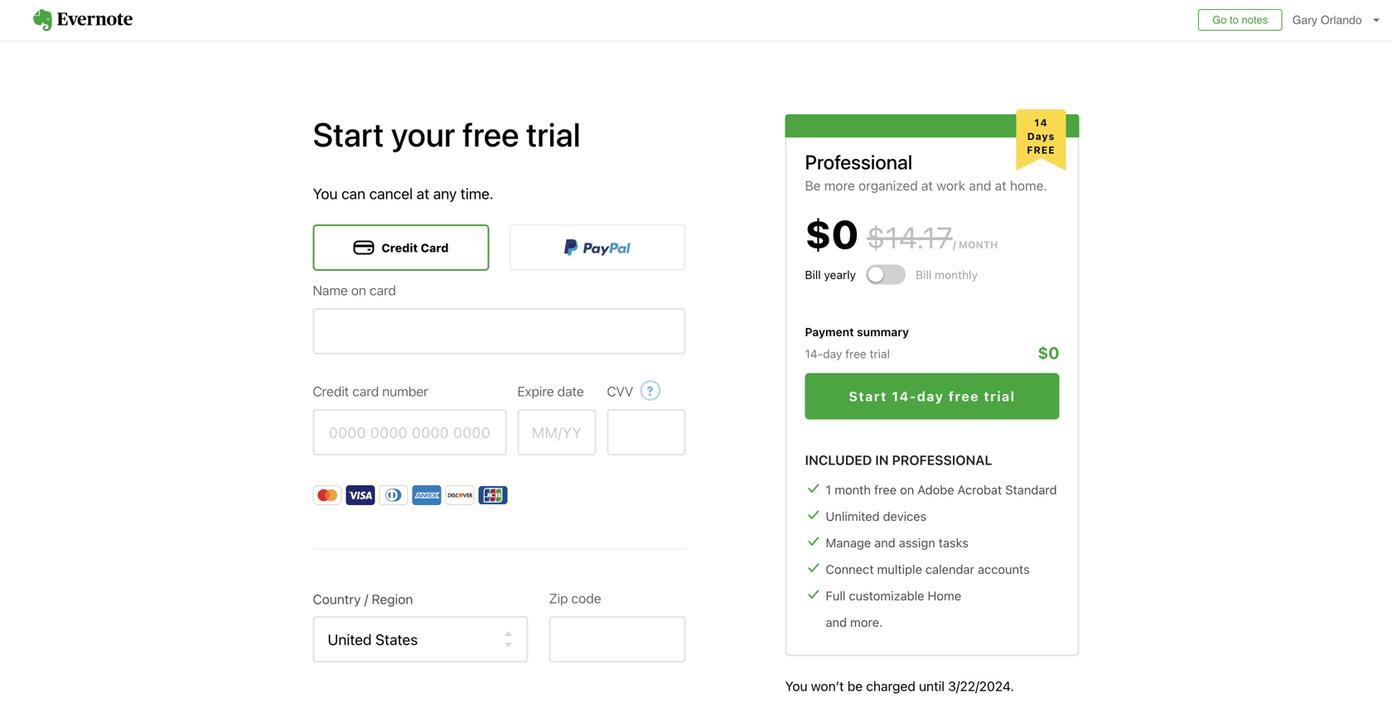 Task type: locate. For each thing, give the bounding box(es) containing it.
1 vertical spatial credit
[[313, 384, 349, 399]]

card left "number"
[[352, 384, 379, 399]]

name on card
[[313, 283, 396, 298]]

full
[[826, 589, 846, 603]]

14- up included in professional
[[892, 389, 917, 404]]

free
[[462, 115, 519, 154], [846, 347, 867, 361], [949, 389, 980, 404], [874, 483, 897, 497]]

trial
[[526, 115, 581, 154], [870, 347, 890, 361], [984, 389, 1016, 404]]

name
[[313, 283, 348, 298]]

at left home.
[[995, 178, 1007, 194]]

0 vertical spatial professional
[[805, 150, 913, 174]]

assign
[[899, 536, 936, 550]]

0 vertical spatial /
[[953, 239, 957, 251]]

2 horizontal spatial trial
[[984, 389, 1016, 404]]

0 vertical spatial on
[[351, 283, 366, 298]]

card down creditcard icon
[[370, 283, 396, 298]]

start for start your free trial
[[313, 115, 384, 154]]

credit left card
[[382, 241, 418, 255]]

1 vertical spatial trial
[[870, 347, 890, 361]]

notes
[[1242, 14, 1268, 26]]

2 vertical spatial trial
[[984, 389, 1016, 404]]

month
[[959, 239, 998, 251]]

credit
[[382, 241, 418, 255], [313, 384, 349, 399]]

1 vertical spatial on
[[900, 483, 914, 497]]

you left can
[[313, 185, 338, 203]]

bill for bill yearly
[[805, 268, 821, 282]]

1 horizontal spatial start
[[849, 389, 888, 404]]

0 vertical spatial day
[[823, 347, 842, 361]]

$0
[[805, 211, 859, 257], [1038, 343, 1060, 363]]

0 vertical spatial and
[[969, 178, 992, 194]]

0 vertical spatial trial
[[526, 115, 581, 154]]

start your free trial
[[313, 115, 581, 154]]

unlimited devices
[[826, 509, 927, 524]]

1 horizontal spatial and
[[875, 536, 896, 550]]

0 horizontal spatial day
[[823, 347, 842, 361]]

1 vertical spatial day
[[917, 389, 944, 404]]

in
[[876, 453, 889, 468]]

0 vertical spatial credit
[[382, 241, 418, 255]]

14-
[[805, 347, 823, 361], [892, 389, 917, 404]]

credit card number
[[313, 384, 428, 399]]

payment summary
[[805, 325, 909, 339]]

expire
[[518, 384, 554, 399]]

1 horizontal spatial $0
[[1038, 343, 1060, 363]]

until
[[919, 679, 945, 695]]

1 horizontal spatial credit
[[382, 241, 418, 255]]

0 vertical spatial start
[[313, 115, 384, 154]]

date
[[558, 384, 584, 399]]

day down payment
[[823, 347, 842, 361]]

1 month free on adobe acrobat standard
[[826, 483, 1057, 497]]

time.
[[461, 185, 494, 203]]

monthly
[[935, 268, 978, 282]]

0 horizontal spatial credit
[[313, 384, 349, 399]]

country / region
[[313, 592, 413, 607]]

gary
[[1293, 13, 1318, 27]]

home.
[[1010, 178, 1048, 194]]

on
[[351, 283, 366, 298], [900, 483, 914, 497]]

1 vertical spatial $0
[[1038, 343, 1060, 363]]

professional up more
[[805, 150, 913, 174]]

won't
[[811, 679, 844, 695]]

at left any
[[417, 185, 430, 203]]

professional be more organized at work and at home.
[[805, 150, 1048, 194]]

country
[[313, 592, 361, 607]]

go to notes link
[[1199, 9, 1283, 31]]

CVV text field
[[607, 409, 686, 456]]

start 14-day free trial button
[[805, 373, 1060, 420]]

evernote link
[[17, 0, 149, 41]]

and
[[969, 178, 992, 194], [875, 536, 896, 550], [826, 615, 847, 630]]

start down 14-day free trial
[[849, 389, 888, 404]]

go to notes
[[1213, 14, 1268, 26]]

1 vertical spatial card
[[352, 384, 379, 399]]

start up can
[[313, 115, 384, 154]]

/ left region
[[364, 592, 368, 607]]

2 horizontal spatial at
[[995, 178, 1007, 194]]

at left work
[[922, 178, 933, 194]]

tasks
[[939, 536, 969, 550]]

professional up 1 month free on adobe acrobat standard
[[892, 453, 993, 468]]

bill for bill monthly
[[916, 268, 932, 282]]

multiple
[[877, 562, 922, 577]]

1 horizontal spatial 14-
[[892, 389, 917, 404]]

0 horizontal spatial on
[[351, 283, 366, 298]]

bill left "monthly"
[[916, 268, 932, 282]]

day up included in professional
[[917, 389, 944, 404]]

adobe
[[918, 483, 954, 497]]

start inside button
[[849, 389, 888, 404]]

work
[[937, 178, 966, 194]]

14-day free trial
[[805, 347, 890, 361]]

at
[[922, 178, 933, 194], [995, 178, 1007, 194], [417, 185, 430, 203]]

you left won't
[[785, 679, 808, 695]]

2 bill from the left
[[916, 268, 932, 282]]

professional
[[805, 150, 913, 174], [892, 453, 993, 468]]

1 vertical spatial you
[[785, 679, 808, 695]]

1 vertical spatial 14-
[[892, 389, 917, 404]]

0 horizontal spatial start
[[313, 115, 384, 154]]

0 horizontal spatial /
[[364, 592, 368, 607]]

and down unlimited devices
[[875, 536, 896, 550]]

start 14-day free trial
[[849, 389, 1016, 404]]

1 horizontal spatial day
[[917, 389, 944, 404]]

standard
[[1006, 483, 1057, 497]]

/
[[953, 239, 957, 251], [364, 592, 368, 607]]

more
[[824, 178, 855, 194]]

1 horizontal spatial bill
[[916, 268, 932, 282]]

bill monthly
[[916, 268, 978, 282]]

charged
[[866, 679, 916, 695]]

0 horizontal spatial you
[[313, 185, 338, 203]]

japan credit bureau image
[[479, 486, 508, 506]]

0 horizontal spatial 14-
[[805, 347, 823, 361]]

day inside button
[[917, 389, 944, 404]]

month
[[835, 483, 871, 497]]

paypal image
[[564, 240, 631, 256]]

included
[[805, 453, 872, 468]]

credit left "number"
[[313, 384, 349, 399]]

$0 $14.17 / month
[[805, 211, 998, 257]]

0 vertical spatial 14-
[[805, 347, 823, 361]]

1 horizontal spatial on
[[900, 483, 914, 497]]

day
[[823, 347, 842, 361], [917, 389, 944, 404]]

be
[[848, 679, 863, 695]]

your
[[391, 115, 455, 154]]

14- down payment
[[805, 347, 823, 361]]

connect
[[826, 562, 874, 577]]

card
[[370, 283, 396, 298], [352, 384, 379, 399]]

2 vertical spatial and
[[826, 615, 847, 630]]

/ left month
[[953, 239, 957, 251]]

start
[[313, 115, 384, 154], [849, 389, 888, 404]]

you for you won't be charged until 3/22/2024.
[[785, 679, 808, 695]]

1 horizontal spatial /
[[953, 239, 957, 251]]

1 horizontal spatial you
[[785, 679, 808, 695]]

0 vertical spatial $0
[[805, 211, 859, 257]]

payment
[[805, 325, 854, 339]]

1 vertical spatial start
[[849, 389, 888, 404]]

0 horizontal spatial trial
[[526, 115, 581, 154]]

1 horizontal spatial at
[[922, 178, 933, 194]]

on right name
[[351, 283, 366, 298]]

credit for credit card number
[[313, 384, 349, 399]]

calendar
[[926, 562, 975, 577]]

1
[[826, 483, 832, 497]]

orlando
[[1321, 13, 1362, 27]]

0 horizontal spatial $0
[[805, 211, 859, 257]]

1 bill from the left
[[805, 268, 821, 282]]

and down full
[[826, 615, 847, 630]]

3/22/2024.
[[948, 679, 1014, 695]]

professional inside 'professional be more organized at work and at home.'
[[805, 150, 913, 174]]

2 horizontal spatial and
[[969, 178, 992, 194]]

bill
[[805, 268, 821, 282], [916, 268, 932, 282]]

diner's club image
[[379, 486, 408, 506]]

on up the devices
[[900, 483, 914, 497]]

and right work
[[969, 178, 992, 194]]

0 horizontal spatial and
[[826, 615, 847, 630]]

included in professional
[[805, 453, 993, 468]]

0 horizontal spatial bill
[[805, 268, 821, 282]]

/ inside $0 $14.17 / month
[[953, 239, 957, 251]]

bill left yearly
[[805, 268, 821, 282]]

1 vertical spatial /
[[364, 592, 368, 607]]

1 horizontal spatial trial
[[870, 347, 890, 361]]

you can cancel at any time.
[[313, 185, 494, 203]]

0 vertical spatial you
[[313, 185, 338, 203]]

number
[[382, 384, 428, 399]]

$0 for $0 $14.17 / month
[[805, 211, 859, 257]]

trial for start your free trial
[[526, 115, 581, 154]]



Task type: vqa. For each thing, say whether or not it's contained in the screenshot.
Home
yes



Task type: describe. For each thing, give the bounding box(es) containing it.
free inside button
[[949, 389, 980, 404]]

summary
[[857, 325, 909, 339]]

you for you can cancel at any time.
[[313, 185, 338, 203]]

manage
[[826, 536, 871, 550]]

$14.17
[[867, 220, 953, 255]]

credit card
[[382, 241, 449, 255]]

acrobat
[[958, 483, 1002, 497]]

bill yearly
[[805, 268, 856, 282]]

american express image
[[412, 486, 441, 506]]

be
[[805, 178, 821, 194]]

manage and assign tasks
[[826, 536, 969, 550]]

Expire date text field
[[518, 409, 596, 456]]

code
[[572, 591, 601, 607]]

organized
[[859, 178, 918, 194]]

cancel
[[369, 185, 413, 203]]

free for month
[[874, 483, 897, 497]]

creditcard image
[[354, 241, 374, 255]]

zip
[[549, 591, 568, 607]]

customizable
[[849, 589, 925, 603]]

zip code
[[549, 591, 601, 607]]

accounts
[[978, 562, 1030, 577]]

home
[[928, 589, 962, 603]]

unlimited
[[826, 509, 880, 524]]

more.
[[850, 615, 883, 630]]

trial inside start 14-day free trial button
[[984, 389, 1016, 404]]

can
[[342, 185, 366, 203]]

any
[[433, 185, 457, 203]]

trial for 14-day free trial
[[870, 347, 890, 361]]

region
[[372, 592, 413, 607]]

question mark image
[[640, 376, 661, 405]]

free for day
[[846, 347, 867, 361]]

free
[[1027, 144, 1056, 156]]

and inside 'professional be more organized at work and at home.'
[[969, 178, 992, 194]]

go
[[1213, 14, 1227, 26]]

0 vertical spatial card
[[370, 283, 396, 298]]

evernote image
[[17, 9, 149, 31]]

connect multiple calendar accounts
[[826, 562, 1030, 577]]

expire date
[[518, 384, 584, 399]]

gary orlando link
[[1289, 0, 1393, 41]]

14- inside start 14-day free trial button
[[892, 389, 917, 404]]

1 vertical spatial professional
[[892, 453, 993, 468]]

yearly
[[824, 268, 856, 282]]

credit for credit card
[[382, 241, 418, 255]]

gary orlando
[[1293, 13, 1362, 27]]

Zip code text field
[[549, 617, 686, 663]]

visa image
[[346, 486, 375, 506]]

Credit card number text field
[[313, 409, 507, 456]]

devices
[[883, 509, 927, 524]]

card
[[421, 241, 449, 255]]

and more.
[[826, 615, 883, 630]]

master card image
[[313, 486, 342, 506]]

to
[[1230, 14, 1239, 26]]

14
[[1035, 117, 1048, 128]]

14 days free
[[1027, 117, 1056, 156]]

you won't be charged until 3/22/2024.
[[785, 679, 1014, 695]]

0 horizontal spatial at
[[417, 185, 430, 203]]

discover image
[[446, 486, 475, 506]]

1 vertical spatial and
[[875, 536, 896, 550]]

days
[[1028, 130, 1055, 142]]

Name on card text field
[[313, 308, 686, 355]]

free for your
[[462, 115, 519, 154]]

full customizable home
[[826, 589, 962, 603]]

start for start 14-day free trial
[[849, 389, 888, 404]]

cvv
[[607, 384, 633, 399]]

$0 for $0
[[1038, 343, 1060, 363]]



